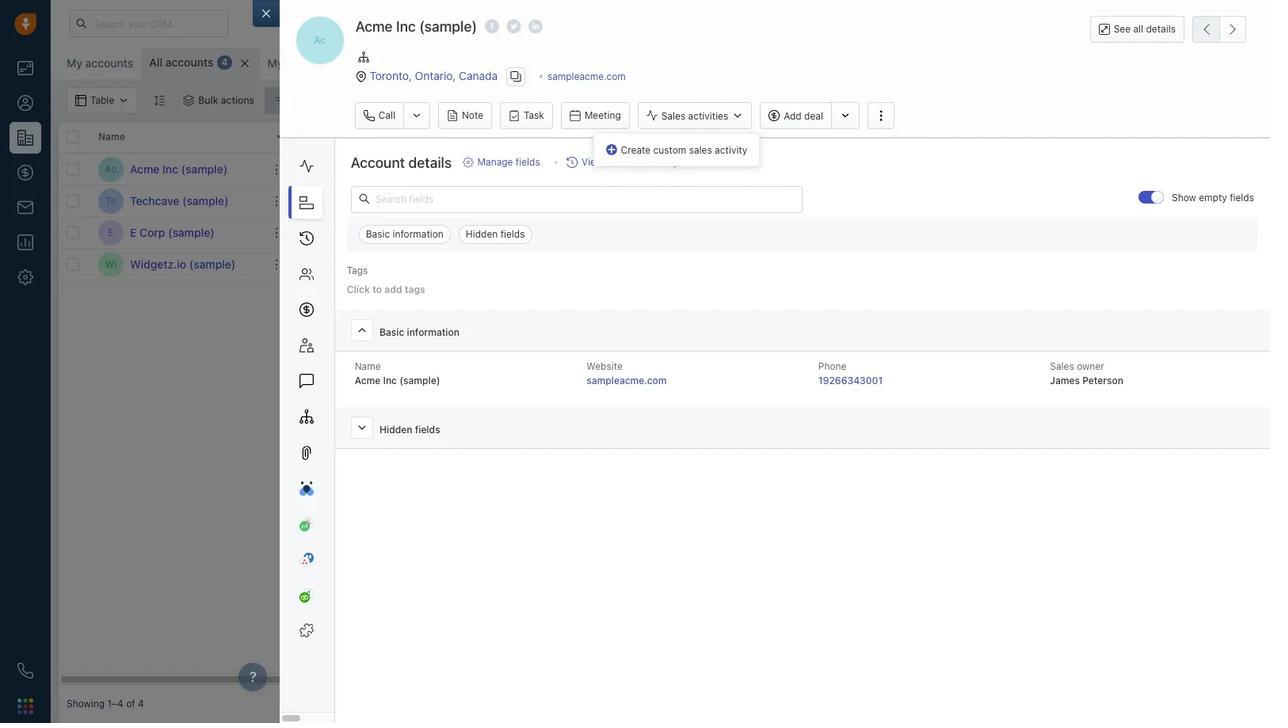Task type: locate. For each thing, give the bounding box(es) containing it.
tags right j icon
[[347, 264, 368, 276]]

all accounts link
[[149, 55, 214, 71]]

1 vertical spatial +
[[423, 227, 429, 239]]

0 vertical spatial sampleacme.com link
[[548, 70, 626, 82]]

1 horizontal spatial name
[[355, 360, 381, 372]]

0 horizontal spatial add
[[385, 284, 402, 295]]

press space to select this row. row containing e corp (sample)
[[59, 217, 296, 249]]

sales activities button
[[638, 103, 753, 129]]

0 horizontal spatial hidden fields
[[380, 424, 440, 436]]

0 vertical spatial owner
[[689, 131, 718, 143]]

website inside grid
[[423, 131, 461, 143]]

accounts for my
[[85, 56, 133, 70]]

fields
[[516, 156, 540, 168], [1230, 192, 1255, 204], [501, 228, 525, 240], [415, 424, 440, 436]]

0 vertical spatial click
[[432, 227, 454, 239]]

linkedin circled image
[[529, 18, 543, 35]]

accounts right territory
[[332, 56, 380, 70]]

see
[[1114, 23, 1131, 35]]

basic information up tags click to add tags
[[366, 228, 444, 240]]

0 horizontal spatial hidden
[[380, 424, 413, 436]]

j image
[[305, 252, 331, 277]]

activity down deal
[[804, 131, 839, 143]]

basic information up name acme inc (sample)
[[380, 326, 460, 338]]

phone element
[[10, 656, 41, 687]]

acme inc (sample) inside 'dialog'
[[356, 18, 477, 35]]

4
[[222, 57, 228, 69], [138, 699, 144, 711]]

inc
[[396, 18, 416, 35], [163, 162, 178, 176], [383, 375, 397, 387]]

1 horizontal spatial activity
[[804, 131, 839, 143]]

2 vertical spatial acme
[[355, 375, 381, 387]]

edit
[[628, 156, 645, 168]]

add inside tags click to add tags
[[385, 284, 402, 295]]

information up tags click to add tags
[[393, 228, 444, 240]]

1 vertical spatial container_wx8msf4aqz5i3rn1 image
[[665, 164, 676, 175]]

0 horizontal spatial name
[[98, 131, 125, 143]]

1 vertical spatial click
[[347, 284, 370, 295]]

e corp (sample) link
[[130, 225, 215, 241]]

hidden fields
[[466, 228, 525, 240], [380, 424, 440, 436]]

0 horizontal spatial peterson
[[712, 163, 752, 175]]

1 vertical spatial website
[[587, 360, 623, 372]]

1 vertical spatial inc
[[163, 162, 178, 176]]

container_wx8msf4aqz5i3rn1 image right the actions
[[275, 95, 286, 106]]

0 vertical spatial acme inc (sample)
[[356, 18, 477, 35]]

2 vertical spatial sampleacme.com link
[[587, 375, 667, 387]]

0 horizontal spatial owner
[[689, 131, 718, 143]]

1 my from the left
[[67, 56, 82, 70]]

1 vertical spatial $
[[542, 193, 550, 208]]

1 horizontal spatial accounts
[[166, 55, 214, 69]]

click for tags
[[347, 284, 370, 295]]

add
[[468, 227, 485, 239], [385, 284, 402, 295]]

dialog
[[253, 0, 1271, 724]]

meeting
[[585, 110, 621, 122]]

$ 3,200
[[542, 193, 588, 208]]

1 vertical spatial add
[[385, 284, 402, 295]]

acme inc (sample) down name row
[[130, 162, 228, 176]]

1 horizontal spatial hidden
[[466, 228, 498, 240]]

e up wi
[[108, 227, 114, 239]]

0 vertical spatial $
[[542, 162, 550, 176]]

phone image
[[17, 664, 33, 679]]

1 vertical spatial acme inc (sample)
[[130, 162, 228, 176]]

3
[[413, 57, 419, 69]]

add left task
[[789, 195, 807, 207]]

$ left 100
[[542, 162, 550, 176]]

inc inside name acme inc (sample)
[[383, 375, 397, 387]]

press space to select this row. row containing acme inc (sample)
[[59, 154, 296, 186]]

0 vertical spatial activity
[[804, 131, 839, 143]]

4 right of
[[138, 699, 144, 711]]

cell
[[891, 154, 1010, 185]]

dialog containing acme inc (sample)
[[253, 0, 1271, 724]]

name for name
[[98, 131, 125, 143]]

acme inc (sample)
[[356, 18, 477, 35], [130, 162, 228, 176]]

0 vertical spatial website
[[423, 131, 461, 143]]

basic up tags click to add tags
[[366, 228, 390, 240]]

0 horizontal spatial accounts
[[85, 56, 133, 70]]

1 horizontal spatial add
[[468, 227, 485, 239]]

0 horizontal spatial +
[[423, 227, 429, 239]]

+ for + add task
[[780, 195, 786, 207]]

4 inside 'all accounts 4'
[[222, 57, 228, 69]]

e left corp
[[130, 226, 137, 239]]

l image
[[305, 157, 331, 182]]

owner for sales owner james peterson
[[1077, 360, 1105, 372]]

peterson inside grid
[[712, 163, 752, 175]]

1 vertical spatial sales
[[661, 131, 686, 143]]

0 vertical spatial add
[[784, 110, 802, 122]]

hidden down name acme inc (sample)
[[380, 424, 413, 436]]

1 vertical spatial activity
[[715, 144, 748, 156]]

owner inside grid
[[689, 131, 718, 143]]

1 vertical spatial details
[[409, 155, 452, 172]]

details right account
[[409, 155, 452, 172]]

open deals amount
[[542, 131, 633, 143]]

manage
[[478, 156, 513, 168]]

james inside grid
[[680, 163, 709, 175]]

1 vertical spatial tags
[[405, 284, 425, 295]]

0 vertical spatial to
[[457, 227, 466, 239]]

name
[[98, 131, 125, 143], [355, 360, 381, 372]]

1 vertical spatial sampleacme.com link
[[423, 163, 502, 175]]

0 horizontal spatial james
[[680, 163, 709, 175]]

1 horizontal spatial to
[[457, 227, 466, 239]]

acme inside name acme inc (sample)
[[355, 375, 381, 387]]

click
[[432, 227, 454, 239], [347, 284, 370, 295]]

1 vertical spatial hidden
[[380, 424, 413, 436]]

hidden fields down name acme inc (sample)
[[380, 424, 440, 436]]

0 vertical spatial hidden fields
[[466, 228, 525, 240]]

hidden fields down sampletechcave.com link at left
[[466, 228, 525, 240]]

0 horizontal spatial website
[[423, 131, 461, 143]]

1 vertical spatial to
[[373, 284, 382, 295]]

1 horizontal spatial e
[[130, 226, 137, 239]]

0 horizontal spatial tags
[[347, 264, 368, 276]]

to for +
[[457, 227, 466, 239]]

call link
[[355, 103, 403, 129]]

press space to select this row. row
[[59, 154, 296, 186], [296, 154, 1161, 186], [59, 186, 296, 217], [296, 186, 1161, 217], [59, 217, 296, 249], [296, 217, 1161, 249], [59, 249, 296, 281], [296, 249, 1161, 281]]

1 row group from the left
[[59, 154, 296, 281]]

basic up name acme inc (sample)
[[380, 326, 405, 338]]

1 horizontal spatial owner
[[1077, 360, 1105, 372]]

acme
[[356, 18, 393, 35], [130, 162, 160, 176], [355, 375, 381, 387]]

container_wx8msf4aqz5i3rn1 image down custom
[[665, 164, 676, 175]]

field
[[606, 156, 626, 168]]

2 row group from the left
[[296, 154, 1161, 281]]

press space to select this row. row containing widgetz.io (sample)
[[59, 249, 296, 281]]

empty
[[1200, 192, 1228, 204]]

add for tags click to add tags
[[385, 284, 402, 295]]

call
[[379, 110, 396, 122]]

1 horizontal spatial james
[[1051, 375, 1081, 387]]

view field edit history
[[582, 156, 679, 168]]

$ for $ 3,200
[[542, 193, 550, 208]]

2 vertical spatial sales
[[1051, 360, 1075, 372]]

(sample) inside name acme inc (sample)
[[400, 375, 440, 387]]

1 horizontal spatial details
[[1147, 23, 1176, 35]]

freshworks switcher image
[[17, 699, 33, 715]]

to inside row
[[457, 227, 466, 239]]

add left deal
[[784, 110, 802, 122]]

click inside tags click to add tags
[[347, 284, 370, 295]]

0 vertical spatial ac
[[314, 34, 326, 46]]

Search your CRM... text field
[[70, 10, 228, 37]]

name inside name acme inc (sample)
[[355, 360, 381, 372]]

0 vertical spatial sampleacme.com
[[548, 70, 626, 82]]

19266343001 link
[[819, 375, 883, 387]]

my accounts
[[67, 56, 133, 70]]

bulk actions button
[[173, 87, 265, 114]]

activity
[[804, 131, 839, 143], [715, 144, 748, 156]]

tags down + click to add on the top left
[[405, 284, 425, 295]]

accounts right all
[[166, 55, 214, 69]]

1 horizontal spatial hidden fields
[[466, 228, 525, 240]]

0 vertical spatial peterson
[[712, 163, 752, 175]]

2 vertical spatial sampleacme.com
[[587, 375, 667, 387]]

phone 19266343001
[[819, 360, 883, 387]]

custom
[[654, 144, 687, 156]]

1 vertical spatial hidden fields
[[380, 424, 440, 436]]

actions
[[221, 94, 255, 106]]

basic
[[366, 228, 390, 240], [380, 326, 405, 338]]

3,200
[[553, 193, 588, 208]]

0 vertical spatial container_wx8msf4aqz5i3rn1 image
[[275, 95, 286, 106]]

widgetz.io (sample)
[[130, 257, 236, 271]]

ac up te
[[105, 163, 117, 175]]

to inside tags click to add tags
[[373, 284, 382, 295]]

call button
[[355, 103, 403, 129]]

2 my from the left
[[268, 56, 283, 70]]

sales
[[689, 144, 713, 156]]

peterson inside sales owner james peterson
[[1083, 375, 1124, 387]]

1 vertical spatial acme
[[130, 162, 160, 176]]

te
[[106, 195, 116, 207]]

+ left task
[[780, 195, 786, 207]]

toronto, ontario, canada
[[370, 69, 498, 82]]

all accounts 4
[[149, 55, 228, 69]]

0 vertical spatial james
[[680, 163, 709, 175]]

0 horizontal spatial e
[[108, 227, 114, 239]]

1 vertical spatial sampleacme.com
[[423, 163, 502, 175]]

1 vertical spatial james
[[1051, 375, 1081, 387]]

website inside website sampleacme.com
[[587, 360, 623, 372]]

1 horizontal spatial click
[[432, 227, 454, 239]]

1 $ from the top
[[542, 162, 550, 176]]

2 horizontal spatial accounts
[[332, 56, 380, 70]]

sampleacme.com for the topmost the "sampleacme.com" link
[[548, 70, 626, 82]]

3 more...
[[413, 57, 454, 69]]

owner for sales owner
[[689, 131, 718, 143]]

add inside grid
[[468, 227, 485, 239]]

acme inc (sample) up 3
[[356, 18, 477, 35]]

1 vertical spatial add
[[789, 195, 807, 207]]

sampleacme.com link
[[548, 70, 626, 82], [423, 163, 502, 175], [587, 375, 667, 387]]

click for +
[[432, 227, 454, 239]]

ac inside button
[[314, 34, 326, 46]]

19266343001
[[819, 375, 883, 387]]

+ for + click to add
[[423, 227, 429, 239]]

2 vertical spatial inc
[[383, 375, 397, 387]]

tags
[[347, 264, 368, 276], [405, 284, 425, 295]]

next
[[780, 131, 802, 143]]

0 vertical spatial add
[[468, 227, 485, 239]]

accounts left all
[[85, 56, 133, 70]]

1 horizontal spatial tags
[[405, 284, 425, 295]]

my territory accounts button
[[260, 48, 386, 79], [268, 56, 380, 70]]

1 vertical spatial 4
[[138, 699, 144, 711]]

row group containing acme inc (sample)
[[59, 154, 296, 281]]

acme inc (sample) inside press space to select this row. row
[[130, 162, 228, 176]]

my territory accounts
[[268, 56, 380, 70]]

owner inside sales owner james peterson
[[1077, 360, 1105, 372]]

fields left $ 100
[[516, 156, 540, 168]]

0 horizontal spatial click
[[347, 284, 370, 295]]

ac up my territory accounts
[[314, 34, 326, 46]]

2 $ from the top
[[542, 193, 550, 208]]

activity up james peterson in the top right of the page
[[715, 144, 748, 156]]

container_wx8msf4aqz5i3rn1 image
[[275, 95, 286, 106], [665, 164, 676, 175]]

+ down sampletechcave.com link at left
[[423, 227, 429, 239]]

4 up bulk actions
[[222, 57, 228, 69]]

1 vertical spatial owner
[[1077, 360, 1105, 372]]

0 vertical spatial +
[[780, 195, 786, 207]]

showing 1–4 of 4
[[67, 699, 144, 711]]

information up name acme inc (sample)
[[407, 326, 460, 338]]

1 horizontal spatial website
[[587, 360, 623, 372]]

my accounts button
[[59, 48, 141, 79], [67, 56, 133, 70]]

0 horizontal spatial 4
[[138, 699, 144, 711]]

1 horizontal spatial 4
[[222, 57, 228, 69]]

meeting button
[[561, 103, 630, 129]]

hidden down sampletechcave.com link at left
[[466, 228, 498, 240]]

techcave (sample) link
[[130, 193, 229, 209]]

sampleacme.com inside press space to select this row. row
[[423, 163, 502, 175]]

1 vertical spatial ac
[[105, 163, 117, 175]]

0 vertical spatial basic information
[[366, 228, 444, 240]]

sales inside button
[[662, 110, 686, 122]]

name row
[[59, 122, 296, 154]]

press space to select this row. row containing techcave (sample)
[[59, 186, 296, 217]]

basic information
[[366, 228, 444, 240], [380, 326, 460, 338]]

e for e
[[108, 227, 114, 239]]

0 horizontal spatial acme inc (sample)
[[130, 162, 228, 176]]

ac
[[314, 34, 326, 46], [105, 163, 117, 175]]

1 horizontal spatial my
[[268, 56, 283, 70]]

0 vertical spatial details
[[1147, 23, 1176, 35]]

name inside row
[[98, 131, 125, 143]]

0 vertical spatial 4
[[222, 57, 228, 69]]

territory
[[286, 56, 329, 70]]

note button
[[438, 103, 492, 129]]

history
[[648, 156, 679, 168]]

accounts
[[166, 55, 214, 69], [85, 56, 133, 70], [332, 56, 380, 70]]

$ left the 3,200
[[542, 193, 550, 208]]

1 vertical spatial peterson
[[1083, 375, 1124, 387]]

1 horizontal spatial acme inc (sample)
[[356, 18, 477, 35]]

0 horizontal spatial ac
[[105, 163, 117, 175]]

1 horizontal spatial +
[[780, 195, 786, 207]]

ontario,
[[415, 69, 456, 82]]

activity inside grid
[[804, 131, 839, 143]]

1 horizontal spatial peterson
[[1083, 375, 1124, 387]]

row group
[[59, 154, 296, 281], [296, 154, 1161, 281]]

click inside grid
[[432, 227, 454, 239]]

sales inside sales owner james peterson
[[1051, 360, 1075, 372]]

1 vertical spatial name
[[355, 360, 381, 372]]

acme inside press space to select this row. row
[[130, 162, 160, 176]]

my for my accounts
[[67, 56, 82, 70]]

details
[[1147, 23, 1176, 35], [409, 155, 452, 172]]

1 horizontal spatial ac
[[314, 34, 326, 46]]

0 horizontal spatial activity
[[715, 144, 748, 156]]

james
[[680, 163, 709, 175], [1051, 375, 1081, 387]]

100
[[553, 162, 575, 176]]

sampleacme.com for the "sampleacme.com" link inside the press space to select this row. row
[[423, 163, 502, 175]]

0 vertical spatial sales
[[662, 110, 686, 122]]

hidden
[[466, 228, 498, 240], [380, 424, 413, 436]]

accounts for all
[[166, 55, 214, 69]]

details right all
[[1147, 23, 1176, 35]]

techcave (sample)
[[130, 194, 229, 207]]

grid
[[59, 122, 1161, 686]]



Task type: vqa. For each thing, say whether or not it's contained in the screenshot.
container_WX8MsF4aQZ5i3RN1 icon to the left
yes



Task type: describe. For each thing, give the bounding box(es) containing it.
create
[[621, 144, 651, 156]]

acme inc (sample) link
[[130, 161, 228, 177]]

fields right empty
[[1230, 192, 1255, 204]]

grid containing $ 100
[[59, 122, 1161, 686]]

0 vertical spatial acme
[[356, 18, 393, 35]]

details inside button
[[1147, 23, 1176, 35]]

add deal button
[[760, 103, 832, 129]]

sales owner james peterson
[[1051, 360, 1124, 387]]

fields down name acme inc (sample)
[[415, 424, 440, 436]]

james peterson
[[680, 163, 752, 175]]

manage fields
[[478, 156, 540, 168]]

sales for sales activities
[[662, 110, 686, 122]]

container_wx8msf4aqz5i3rn1 image
[[183, 95, 194, 106]]

related contacts
[[304, 131, 383, 143]]

(sample) inside e corp (sample) link
[[168, 226, 215, 239]]

(sample) inside techcave (sample) link
[[182, 194, 229, 207]]

sampletechcave.com link
[[423, 195, 518, 207]]

sales owner
[[661, 131, 718, 143]]

task
[[524, 110, 545, 122]]

see all details button
[[1091, 16, 1185, 43]]

twitter circled image
[[507, 18, 521, 35]]

canada
[[459, 69, 498, 82]]

ac inside grid
[[105, 163, 117, 175]]

manage fields link
[[463, 156, 540, 170]]

sampletechcave.com
[[423, 195, 518, 207]]

0 vertical spatial information
[[393, 228, 444, 240]]

activity inside 'dialog'
[[715, 144, 748, 156]]

ac button
[[295, 16, 345, 65]]

e corp (sample)
[[130, 226, 215, 239]]

related
[[304, 131, 340, 143]]

row group containing $ 100
[[296, 154, 1161, 281]]

create custom sales activity
[[621, 144, 748, 156]]

contacts
[[342, 131, 383, 143]]

widgetz.io (sample) link
[[130, 256, 236, 272]]

fields down sampletechcave.com link at left
[[501, 228, 525, 240]]

amount
[[597, 131, 633, 143]]

sales for sales owner
[[661, 131, 686, 143]]

⌘
[[470, 57, 479, 69]]

send email image
[[1114, 17, 1125, 30]]

more...
[[421, 57, 454, 69]]

s image
[[305, 188, 331, 214]]

0 horizontal spatial details
[[409, 155, 452, 172]]

view
[[582, 156, 604, 168]]

task
[[809, 195, 828, 207]]

⌘ o
[[470, 57, 489, 69]]

view field edit history link
[[567, 156, 679, 170]]

deals
[[570, 131, 595, 143]]

task button
[[500, 103, 553, 129]]

add for + click to add
[[468, 227, 485, 239]]

Search fields text field
[[351, 186, 803, 213]]

3 more... button
[[390, 52, 463, 75]]

$ for $ 100
[[542, 162, 550, 176]]

1 horizontal spatial container_wx8msf4aqz5i3rn1 image
[[665, 164, 676, 175]]

toronto,
[[370, 69, 412, 82]]

+ click to add
[[423, 227, 485, 239]]

name acme inc (sample)
[[355, 360, 440, 387]]

james inside sales owner james peterson
[[1051, 375, 1081, 387]]

wi
[[105, 258, 117, 270]]

widgetz.io
[[130, 257, 186, 271]]

0 vertical spatial basic
[[366, 228, 390, 240]]

e for e corp (sample)
[[130, 226, 137, 239]]

activities
[[689, 110, 729, 122]]

0 vertical spatial tags
[[347, 264, 368, 276]]

1 vertical spatial information
[[407, 326, 460, 338]]

show empty fields
[[1173, 192, 1255, 204]]

corp
[[140, 226, 165, 239]]

all
[[149, 55, 163, 69]]

0 vertical spatial inc
[[396, 18, 416, 35]]

to for tags
[[373, 284, 382, 295]]

website for website
[[423, 131, 461, 143]]

of
[[126, 699, 135, 711]]

sales activities button
[[638, 103, 760, 129]]

0 horizontal spatial container_wx8msf4aqz5i3rn1 image
[[275, 95, 286, 106]]

toronto, ontario, canada link
[[370, 69, 498, 82]]

add inside button
[[784, 110, 802, 122]]

+ add task
[[780, 195, 828, 207]]

all
[[1134, 23, 1144, 35]]

name for name acme inc (sample)
[[355, 360, 381, 372]]

cell inside press space to select this row. row
[[891, 154, 1010, 185]]

sales activities
[[662, 110, 729, 122]]

bulk actions
[[198, 94, 255, 106]]

showing
[[67, 699, 105, 711]]

$ 100
[[542, 162, 575, 176]]

account
[[351, 155, 405, 172]]

next activity
[[780, 131, 839, 143]]

my for my territory accounts
[[268, 56, 283, 70]]

see all details
[[1114, 23, 1176, 35]]

facebook circled image
[[485, 18, 500, 35]]

sampleacme.com link inside press space to select this row. row
[[423, 163, 502, 175]]

website for website sampleacme.com
[[587, 360, 623, 372]]

website sampleacme.com
[[587, 360, 667, 387]]

phone
[[819, 360, 847, 372]]

j image
[[305, 220, 331, 245]]

tags click to add tags
[[347, 264, 425, 295]]

1 vertical spatial basic
[[380, 326, 405, 338]]

add deal
[[784, 110, 824, 122]]

tags
[[899, 131, 921, 143]]

(sample) inside acme inc (sample) link
[[181, 162, 228, 176]]

1 vertical spatial basic information
[[380, 326, 460, 338]]

techcave
[[130, 194, 179, 207]]

1–4
[[107, 699, 124, 711]]

show
[[1173, 192, 1197, 204]]

account details
[[351, 155, 452, 172]]

(sample) inside widgetz.io (sample) "link"
[[189, 257, 236, 271]]

deal
[[805, 110, 824, 122]]

bulk
[[198, 94, 218, 106]]

press space to select this row. row containing + click to add
[[296, 217, 1161, 249]]

press space to select this row. row containing $ 3,200
[[296, 186, 1161, 217]]

press space to select this row. row containing $ 100
[[296, 154, 1161, 186]]



